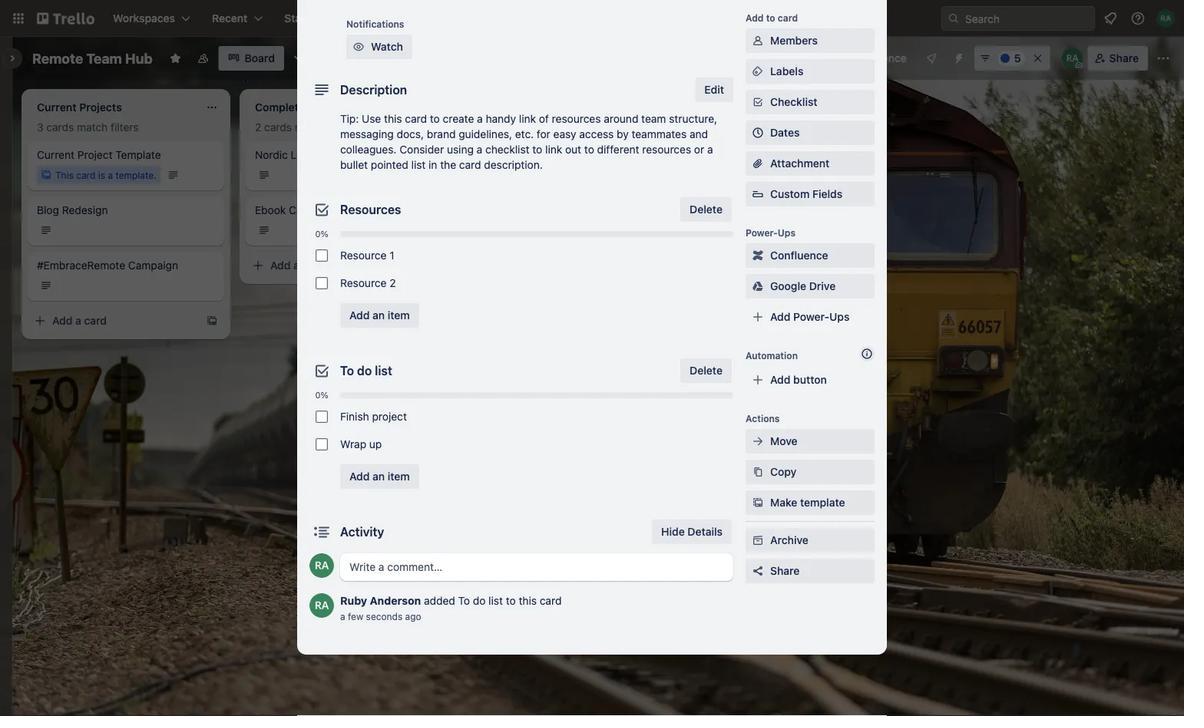 Task type: describe. For each thing, give the bounding box(es) containing it.
add another list
[[486, 100, 566, 112]]

a up guidelines,
[[477, 113, 483, 125]]

share for topmost share 'button'
[[1110, 52, 1139, 65]]

1 vertical spatial google drive
[[771, 280, 836, 293]]

card down #embraceremote campaign
[[84, 315, 107, 327]]

this card is a template.
[[55, 170, 156, 181]]

1 vertical spatial ruby anderson (rubyanderson7) image
[[310, 554, 334, 579]]

remote
[[32, 50, 83, 66]]

labels
[[771, 65, 804, 78]]

labels link
[[746, 59, 875, 84]]

campaign for #embraceremote campaign
[[128, 259, 178, 272]]

guidelines,
[[459, 128, 512, 141]]

list inside 'ruby anderson added to do list to this card a few seconds ago'
[[489, 595, 503, 608]]

around
[[604, 113, 639, 125]]

or
[[695, 143, 705, 156]]

sm image for move
[[751, 434, 766, 449]]

add down resource 2
[[350, 309, 370, 322]]

add left resource 1 checkbox
[[270, 259, 291, 272]]

#embraceremote campaign link
[[37, 258, 215, 274]]

1 vertical spatial add a card
[[52, 315, 107, 327]]

ruby anderson added to do list to this card a few seconds ago
[[340, 595, 562, 622]]

add down automation
[[771, 374, 791, 386]]

added
[[424, 595, 455, 608]]

0 horizontal spatial to
[[340, 364, 354, 378]]

drive inside button
[[784, 52, 811, 65]]

#embraceremote
[[37, 259, 125, 272]]

0 vertical spatial add a card button
[[246, 254, 418, 278]]

do inside 'ruby anderson added to do list to this card a few seconds ago'
[[473, 595, 486, 608]]

sm image for google drive
[[751, 279, 766, 294]]

0 vertical spatial ruby anderson (rubyanderson7) image
[[1157, 9, 1176, 28]]

resource for resource 2
[[340, 277, 387, 290]]

delete for to do list
[[690, 365, 723, 377]]

seconds
[[366, 612, 403, 622]]

a down guidelines,
[[477, 143, 483, 156]]

current
[[37, 149, 75, 161]]

cards for 3
[[46, 121, 74, 134]]

confluence button
[[823, 46, 917, 71]]

of
[[539, 113, 549, 125]]

hide details link
[[652, 520, 732, 545]]

search image
[[948, 12, 960, 25]]

launch
[[291, 149, 327, 161]]

sm image for checklist
[[751, 95, 766, 110]]

template.
[[116, 170, 156, 181]]

brand
[[427, 128, 456, 141]]

this inside 'ruby anderson added to do list to this card a few seconds ago'
[[519, 595, 537, 608]]

by
[[617, 128, 629, 141]]

Resource 1 checkbox
[[316, 250, 328, 262]]

0 vertical spatial do
[[357, 364, 372, 378]]

pointed
[[371, 159, 409, 171]]

handy
[[486, 113, 516, 125]]

the
[[440, 159, 456, 171]]

move link
[[746, 430, 875, 454]]

0 notifications image
[[1102, 9, 1120, 28]]

0 vertical spatial share button
[[1089, 46, 1149, 71]]

Write a comment text field
[[340, 554, 734, 582]]

0% for resources
[[315, 229, 329, 239]]

add power-ups link
[[746, 305, 875, 330]]

anderson
[[370, 595, 421, 608]]

ebook
[[255, 204, 286, 217]]

sm image for members
[[751, 33, 766, 48]]

an for resources
[[373, 309, 385, 322]]

and
[[690, 128, 708, 141]]

match for 3 cards match filters
[[77, 121, 108, 134]]

3
[[37, 121, 44, 134]]

0 vertical spatial add a card
[[270, 259, 325, 272]]

1 horizontal spatial ruby anderson (rubyanderson7) image
[[1062, 48, 1084, 69]]

wrap
[[340, 438, 367, 451]]

card up resource 2 checkbox at the top left of page
[[302, 259, 325, 272]]

ebook campaign
[[255, 204, 339, 217]]

ebook campaign link
[[255, 203, 433, 218]]

resources group
[[310, 242, 734, 297]]

add down #embraceremote
[[52, 315, 73, 327]]

bullet
[[340, 159, 368, 171]]

power ups image
[[926, 52, 938, 65]]

Search field
[[960, 7, 1095, 30]]

a few seconds ago link
[[340, 612, 422, 622]]

add up google drive button
[[746, 12, 764, 23]]

blog redesign link
[[37, 203, 215, 218]]

custom fields
[[771, 188, 843, 201]]

make
[[771, 497, 798, 509]]

this
[[55, 170, 74, 181]]

0 horizontal spatial confluence
[[771, 249, 829, 262]]

card down using
[[459, 159, 481, 171]]

open information menu image
[[1131, 11, 1146, 26]]

workspace visible image
[[197, 52, 210, 65]]

match for 2 cards match filters
[[295, 121, 326, 134]]

blog
[[37, 204, 59, 217]]

project
[[372, 411, 407, 423]]

1 vertical spatial power-
[[794, 311, 830, 323]]

sm image for labels
[[751, 64, 766, 79]]

copy
[[771, 466, 797, 479]]

is
[[98, 170, 105, 181]]

add another list button
[[458, 89, 667, 123]]

add an item for to do list
[[350, 471, 410, 483]]

make template link
[[746, 491, 875, 516]]

checklist link
[[746, 90, 875, 114]]

different
[[597, 143, 640, 156]]

cards for 2
[[264, 121, 292, 134]]

sm image for make template
[[751, 496, 766, 511]]

finish
[[340, 411, 369, 423]]

description.
[[484, 159, 543, 171]]

card up members in the right of the page
[[778, 12, 798, 23]]

few
[[348, 612, 364, 622]]

board
[[245, 52, 275, 65]]

notifications
[[347, 18, 405, 29]]

redesign
[[62, 204, 108, 217]]

archive link
[[746, 529, 875, 553]]

sm image for archive
[[751, 533, 766, 549]]

use
[[362, 113, 381, 125]]

nordic launch
[[255, 149, 327, 161]]

ups inside add power-ups link
[[830, 311, 850, 323]]

button
[[794, 374, 827, 386]]

messaging
[[340, 128, 394, 141]]

add an item for resources
[[350, 309, 410, 322]]

power-ups
[[746, 227, 796, 238]]

Finish project checkbox
[[316, 411, 328, 423]]

primary element
[[0, 0, 1185, 37]]

dates
[[771, 126, 800, 139]]

to do list group
[[310, 403, 734, 459]]

add button button
[[746, 368, 875, 393]]

custom
[[771, 188, 810, 201]]

team
[[642, 113, 667, 125]]

campaign for ebook campaign
[[289, 204, 339, 217]]

automation
[[746, 350, 798, 361]]

for
[[537, 128, 551, 141]]

1
[[390, 249, 395, 262]]

a left resource 1 checkbox
[[294, 259, 300, 272]]

edit
[[705, 83, 725, 96]]

watch button
[[347, 35, 413, 59]]

add to card
[[746, 12, 798, 23]]

to up members in the right of the page
[[767, 12, 776, 23]]



Task type: locate. For each thing, give the bounding box(es) containing it.
sm image inside watch button
[[351, 39, 367, 55]]

8 sm image from the top
[[751, 533, 766, 549]]

out
[[566, 143, 582, 156]]

1 horizontal spatial confluence
[[849, 52, 907, 65]]

resource down resource 1
[[340, 277, 387, 290]]

1 vertical spatial do
[[473, 595, 486, 608]]

watch
[[371, 40, 403, 53]]

match up project on the left top of the page
[[77, 121, 108, 134]]

delete link
[[681, 197, 732, 222], [681, 359, 732, 383]]

0 vertical spatial drive
[[784, 52, 811, 65]]

0 vertical spatial delete link
[[681, 197, 732, 222]]

drive
[[784, 52, 811, 65], [810, 280, 836, 293]]

make template
[[771, 497, 846, 509]]

attachment button
[[746, 151, 875, 176]]

delete link for to do list
[[681, 359, 732, 383]]

0 vertical spatial share
[[1110, 52, 1139, 65]]

1 vertical spatial this
[[519, 595, 537, 608]]

add up handy
[[486, 100, 506, 112]]

to right the added
[[458, 595, 470, 608]]

drive up labels
[[784, 52, 811, 65]]

google drive inside button
[[745, 52, 811, 65]]

resource for resource 1
[[340, 249, 387, 262]]

cards
[[46, 121, 74, 134], [264, 121, 292, 134]]

team
[[86, 50, 122, 66]]

google drive up add power-ups
[[771, 280, 836, 293]]

tip:
[[340, 113, 359, 125]]

add an item down the up
[[350, 471, 410, 483]]

hide
[[662, 526, 685, 539]]

remote team hub
[[32, 50, 153, 66]]

sm image for watch
[[351, 39, 367, 55]]

1 add an item button from the top
[[340, 304, 419, 328]]

confluence inside button
[[849, 52, 907, 65]]

2 inside resources group
[[390, 277, 396, 290]]

0 vertical spatial ruby anderson (rubyanderson7) image
[[1062, 48, 1084, 69]]

0 horizontal spatial cards
[[46, 121, 74, 134]]

1 horizontal spatial link
[[546, 143, 563, 156]]

create from template… image
[[206, 315, 218, 327]]

0 horizontal spatial campaign
[[128, 259, 178, 272]]

link down the for
[[546, 143, 563, 156]]

0 vertical spatial google
[[745, 52, 782, 65]]

ups down custom
[[778, 227, 796, 238]]

0 horizontal spatial filters
[[111, 121, 139, 134]]

1 horizontal spatial to
[[458, 595, 470, 608]]

sm image for confluence
[[751, 248, 766, 264]]

list down write a comment text box
[[489, 595, 503, 608]]

delete link for resources
[[681, 197, 732, 222]]

template
[[115, 149, 161, 161]]

item down project
[[388, 471, 410, 483]]

resources
[[552, 113, 601, 125], [643, 143, 692, 156]]

to
[[767, 12, 776, 23], [430, 113, 440, 125], [533, 143, 543, 156], [585, 143, 595, 156], [506, 595, 516, 608]]

link down another at the top left of the page
[[519, 113, 536, 125]]

campaign
[[289, 204, 339, 217], [128, 259, 178, 272]]

0% up resource 1 checkbox
[[315, 229, 329, 239]]

sm image
[[351, 39, 367, 55], [751, 95, 766, 110]]

card left is
[[76, 170, 96, 181]]

0 horizontal spatial ruby anderson (rubyanderson7) image
[[310, 554, 334, 579]]

sm image for copy
[[751, 465, 766, 480]]

google drive button
[[719, 46, 820, 71]]

add a card button down "ebook campaign" link
[[246, 254, 418, 278]]

board link
[[219, 46, 284, 71]]

to do list
[[340, 364, 393, 378]]

fields
[[813, 188, 843, 201]]

1 vertical spatial an
[[373, 471, 385, 483]]

1 match from the left
[[77, 121, 108, 134]]

to up finish
[[340, 364, 354, 378]]

1 vertical spatial ruby anderson (rubyanderson7) image
[[310, 594, 334, 619]]

sm image left checklist
[[751, 95, 766, 110]]

0 vertical spatial ups
[[778, 227, 796, 238]]

to down the for
[[533, 143, 543, 156]]

1 horizontal spatial cards
[[264, 121, 292, 134]]

1 vertical spatial google
[[771, 280, 807, 293]]

1 vertical spatial add an item
[[350, 471, 410, 483]]

a inside 'ruby anderson added to do list to this card a few seconds ago'
[[340, 612, 345, 622]]

2 up nordic
[[255, 121, 261, 134]]

add power-ups
[[771, 311, 850, 323]]

1 delete link from the top
[[681, 197, 732, 222]]

share button
[[1089, 46, 1149, 71], [746, 559, 875, 584]]

star or unstar board image
[[170, 52, 182, 65]]

2 delete link from the top
[[681, 359, 732, 383]]

add a card down #embraceremote
[[52, 315, 107, 327]]

filters up nordic launch link
[[329, 121, 357, 134]]

0 horizontal spatial ruby anderson (rubyanderson7) image
[[310, 594, 334, 619]]

0 horizontal spatial sm image
[[351, 39, 367, 55]]

hide details
[[662, 526, 723, 539]]

1 resource from the top
[[340, 249, 387, 262]]

campaign down blog redesign 'link'
[[128, 259, 178, 272]]

add down wrap up
[[350, 471, 370, 483]]

resource 1
[[340, 249, 395, 262]]

2 filters from the left
[[329, 121, 357, 134]]

1 filters from the left
[[111, 121, 139, 134]]

0 vertical spatial item
[[388, 309, 410, 322]]

automation image
[[947, 46, 969, 68]]

1 item from the top
[[388, 309, 410, 322]]

list inside tip: use this card to create a handy link of resources around team structure, messaging docs, brand guidelines, etc. for easy access by teammates and colleagues. consider using a checklist to link out to different resources or a bullet pointed list in the card description.
[[412, 159, 426, 171]]

add an item button
[[340, 304, 419, 328], [340, 465, 419, 489]]

2 cards from the left
[[264, 121, 292, 134]]

0 vertical spatial confluence
[[849, 52, 907, 65]]

sm image inside archive link
[[751, 533, 766, 549]]

1 delete from the top
[[690, 203, 723, 216]]

0 vertical spatial an
[[373, 309, 385, 322]]

resources
[[340, 202, 401, 217]]

1 sm image from the top
[[751, 33, 766, 48]]

details
[[688, 526, 723, 539]]

0% up finish project "checkbox"
[[315, 391, 329, 401]]

1 vertical spatial share button
[[746, 559, 875, 584]]

1 horizontal spatial filters
[[329, 121, 357, 134]]

add an item button for to do list
[[340, 465, 419, 489]]

1 vertical spatial confluence
[[771, 249, 829, 262]]

0% for to do list
[[315, 391, 329, 401]]

to right out on the left top of page
[[585, 143, 595, 156]]

using
[[447, 143, 474, 156]]

ups up add button button
[[830, 311, 850, 323]]

list up project
[[375, 364, 393, 378]]

3 cards match filters
[[37, 121, 139, 134]]

drive up add power-ups
[[810, 280, 836, 293]]

a right or
[[708, 143, 713, 156]]

0 vertical spatial resource
[[340, 249, 387, 262]]

1 horizontal spatial power-
[[794, 311, 830, 323]]

1 horizontal spatial share button
[[1089, 46, 1149, 71]]

docs,
[[397, 128, 424, 141]]

5 button
[[975, 46, 1026, 71]]

2 match from the left
[[295, 121, 326, 134]]

to inside 'ruby anderson added to do list to this card a few seconds ago'
[[458, 595, 470, 608]]

add a card up resource 2 checkbox at the top left of page
[[270, 259, 325, 272]]

1 horizontal spatial this
[[519, 595, 537, 608]]

item
[[388, 309, 410, 322], [388, 471, 410, 483]]

1 horizontal spatial add a card button
[[246, 254, 418, 278]]

0 vertical spatial campaign
[[289, 204, 339, 217]]

2 add an item from the top
[[350, 471, 410, 483]]

filters up current project template link
[[111, 121, 139, 134]]

add an item button for resources
[[340, 304, 419, 328]]

item for resources
[[388, 309, 410, 322]]

ups
[[778, 227, 796, 238], [830, 311, 850, 323]]

0 vertical spatial 0%
[[315, 229, 329, 239]]

2 an from the top
[[373, 471, 385, 483]]

an down the up
[[373, 471, 385, 483]]

1 horizontal spatial do
[[473, 595, 486, 608]]

power- up automation
[[794, 311, 830, 323]]

in
[[429, 159, 438, 171]]

finish project
[[340, 411, 407, 423]]

sm image left watch
[[351, 39, 367, 55]]

1 horizontal spatial share
[[1110, 52, 1139, 65]]

resources up the easy
[[552, 113, 601, 125]]

checklist
[[486, 143, 530, 156]]

sm image inside make template link
[[751, 496, 766, 511]]

filters for 2 cards match filters
[[329, 121, 357, 134]]

members link
[[746, 28, 875, 53]]

sm image inside copy link
[[751, 465, 766, 480]]

item down resource 2
[[388, 309, 410, 322]]

to up brand
[[430, 113, 440, 125]]

card
[[778, 12, 798, 23], [405, 113, 427, 125], [459, 159, 481, 171], [76, 170, 96, 181], [302, 259, 325, 272], [84, 315, 107, 327], [540, 595, 562, 608]]

list left in
[[412, 159, 426, 171]]

2
[[255, 121, 261, 134], [390, 277, 396, 290]]

delete link left automation
[[681, 359, 732, 383]]

members
[[771, 34, 818, 47]]

sm image inside labels link
[[751, 64, 766, 79]]

1 vertical spatial to
[[458, 595, 470, 608]]

this inside tip: use this card to create a handy link of resources around team structure, messaging docs, brand guidelines, etc. for easy access by teammates and colleagues. consider using a checklist to link out to different resources or a bullet pointed list in the card description.
[[384, 113, 402, 125]]

ruby anderson (rubyanderson7) image left ruby
[[310, 594, 334, 619]]

2 0% from the top
[[315, 391, 329, 401]]

0 vertical spatial add an item button
[[340, 304, 419, 328]]

5 sm image from the top
[[751, 434, 766, 449]]

ruby
[[340, 595, 367, 608]]

do right the added
[[473, 595, 486, 608]]

Board name text field
[[25, 46, 160, 71]]

delete link down or
[[681, 197, 732, 222]]

resource up resource 2
[[340, 249, 387, 262]]

1 0% from the top
[[315, 229, 329, 239]]

activity
[[340, 525, 384, 540]]

1 vertical spatial sm image
[[751, 95, 766, 110]]

2 resource from the top
[[340, 277, 387, 290]]

structure,
[[669, 113, 718, 125]]

add an item button down the up
[[340, 465, 419, 489]]

add a card
[[270, 259, 325, 272], [52, 315, 107, 327]]

add an item down resource 2
[[350, 309, 410, 322]]

this
[[384, 113, 402, 125], [519, 595, 537, 608]]

filters
[[111, 121, 139, 134], [329, 121, 357, 134]]

teammates
[[632, 128, 687, 141]]

4 sm image from the top
[[751, 279, 766, 294]]

project
[[77, 149, 113, 161]]

card down write a comment text box
[[540, 595, 562, 608]]

1 horizontal spatial 2
[[390, 277, 396, 290]]

2 item from the top
[[388, 471, 410, 483]]

list inside button
[[551, 100, 566, 112]]

2 delete from the top
[[690, 365, 723, 377]]

do
[[357, 364, 372, 378], [473, 595, 486, 608]]

this down write a comment text box
[[519, 595, 537, 608]]

share down the archive in the bottom of the page
[[771, 565, 800, 578]]

0 horizontal spatial do
[[357, 364, 372, 378]]

0 horizontal spatial resources
[[552, 113, 601, 125]]

1 vertical spatial delete link
[[681, 359, 732, 383]]

1 horizontal spatial sm image
[[751, 95, 766, 110]]

an for to do list
[[373, 471, 385, 483]]

power- down custom
[[746, 227, 778, 238]]

sm image
[[751, 33, 766, 48], [751, 64, 766, 79], [751, 248, 766, 264], [751, 279, 766, 294], [751, 434, 766, 449], [751, 465, 766, 480], [751, 496, 766, 511], [751, 533, 766, 549]]

0 vertical spatial 2
[[255, 121, 261, 134]]

resources down the teammates
[[643, 143, 692, 156]]

confluence left power ups image
[[849, 52, 907, 65]]

ago
[[405, 612, 422, 622]]

a left "few"
[[340, 612, 345, 622]]

to down write a comment text box
[[506, 595, 516, 608]]

item for to do list
[[388, 471, 410, 483]]

1 horizontal spatial add a card
[[270, 259, 325, 272]]

sm image inside move link
[[751, 434, 766, 449]]

1 cards from the left
[[46, 121, 74, 134]]

1 horizontal spatial match
[[295, 121, 326, 134]]

0 horizontal spatial share button
[[746, 559, 875, 584]]

0 horizontal spatial this
[[384, 113, 402, 125]]

1 horizontal spatial ups
[[830, 311, 850, 323]]

sm image inside checklist link
[[751, 95, 766, 110]]

1 vertical spatial 2
[[390, 277, 396, 290]]

an
[[373, 309, 385, 322], [373, 471, 385, 483]]

show menu image
[[1156, 51, 1172, 66]]

1 horizontal spatial ruby anderson (rubyanderson7) image
[[1157, 9, 1176, 28]]

to inside 'ruby anderson added to do list to this card a few seconds ago'
[[506, 595, 516, 608]]

1 vertical spatial item
[[388, 471, 410, 483]]

0 vertical spatial power-
[[746, 227, 778, 238]]

easy
[[554, 128, 577, 141]]

ruby anderson (rubyanderson7) image
[[1062, 48, 1084, 69], [310, 554, 334, 579]]

add an item button down resource 2
[[340, 304, 419, 328]]

power-
[[746, 227, 778, 238], [794, 311, 830, 323]]

1 vertical spatial resources
[[643, 143, 692, 156]]

share button down archive link
[[746, 559, 875, 584]]

card up docs,
[[405, 113, 427, 125]]

2 add an item button from the top
[[340, 465, 419, 489]]

1 add an item from the top
[[350, 309, 410, 322]]

checklist
[[771, 96, 818, 108]]

ruby anderson (rubyanderson7) image
[[1157, 9, 1176, 28], [310, 594, 334, 619]]

0 horizontal spatial add a card
[[52, 315, 107, 327]]

5
[[1015, 52, 1022, 65]]

a right is
[[108, 170, 113, 181]]

1 vertical spatial ups
[[830, 311, 850, 323]]

share for share 'button' to the bottom
[[771, 565, 800, 578]]

7 sm image from the top
[[751, 496, 766, 511]]

customize views image
[[292, 51, 307, 66]]

tip: use this card to create a handy link of resources around team structure, messaging docs, brand guidelines, etc. for easy access by teammates and colleagues. consider using a checklist to link out to different resources or a bullet pointed list in the card description.
[[340, 113, 718, 171]]

google inside button
[[745, 52, 782, 65]]

delete
[[690, 203, 723, 216], [690, 365, 723, 377]]

0 horizontal spatial match
[[77, 121, 108, 134]]

colleagues.
[[340, 143, 397, 156]]

google up add power-ups
[[771, 280, 807, 293]]

share button down 0 notifications icon
[[1089, 46, 1149, 71]]

an down resource 2
[[373, 309, 385, 322]]

1 vertical spatial link
[[546, 143, 563, 156]]

move
[[771, 435, 798, 448]]

access
[[580, 128, 614, 141]]

dates button
[[746, 121, 875, 145]]

2 sm image from the top
[[751, 64, 766, 79]]

0 vertical spatial resources
[[552, 113, 601, 125]]

cards up nordic
[[264, 121, 292, 134]]

0 vertical spatial sm image
[[351, 39, 367, 55]]

add up automation
[[771, 311, 791, 323]]

resource
[[340, 249, 387, 262], [340, 277, 387, 290]]

a down #embraceremote
[[75, 315, 81, 327]]

actions
[[746, 413, 780, 424]]

1 vertical spatial add a card button
[[28, 309, 200, 333]]

3 sm image from the top
[[751, 248, 766, 264]]

this right use
[[384, 113, 402, 125]]

edit button
[[696, 78, 734, 102]]

ruby anderson (rubyanderson7) image right open information menu icon
[[1157, 9, 1176, 28]]

back to home image
[[37, 6, 95, 31]]

0 horizontal spatial link
[[519, 113, 536, 125]]

1 vertical spatial drive
[[810, 280, 836, 293]]

1 vertical spatial 0%
[[315, 391, 329, 401]]

1 horizontal spatial campaign
[[289, 204, 339, 217]]

sm image inside members link
[[751, 33, 766, 48]]

0 horizontal spatial add a card button
[[28, 309, 200, 333]]

2 down 1
[[390, 277, 396, 290]]

0 vertical spatial link
[[519, 113, 536, 125]]

0 vertical spatial add an item
[[350, 309, 410, 322]]

#embraceremote campaign
[[37, 259, 178, 272]]

google
[[745, 52, 782, 65], [771, 280, 807, 293]]

1 vertical spatial delete
[[690, 365, 723, 377]]

0 horizontal spatial ups
[[778, 227, 796, 238]]

0 horizontal spatial share
[[771, 565, 800, 578]]

confluence
[[849, 52, 907, 65], [771, 249, 829, 262]]

match up the launch
[[295, 121, 326, 134]]

1 horizontal spatial resources
[[643, 143, 692, 156]]

0 vertical spatial this
[[384, 113, 402, 125]]

0 vertical spatial to
[[340, 364, 354, 378]]

card inside 'ruby anderson added to do list to this card a few seconds ago'
[[540, 595, 562, 608]]

campaign right ebook
[[289, 204, 339, 217]]

template
[[801, 497, 846, 509]]

cards right '3'
[[46, 121, 74, 134]]

add button
[[771, 374, 827, 386]]

1 an from the top
[[373, 309, 385, 322]]

list up the easy
[[551, 100, 566, 112]]

Wrap up checkbox
[[316, 439, 328, 451]]

0 vertical spatial delete
[[690, 203, 723, 216]]

0 horizontal spatial power-
[[746, 227, 778, 238]]

do up finish project
[[357, 364, 372, 378]]

confluence down power-ups
[[771, 249, 829, 262]]

filters for 3 cards match filters
[[111, 121, 139, 134]]

1 vertical spatial resource
[[340, 277, 387, 290]]

1 vertical spatial share
[[771, 565, 800, 578]]

Resource 2 checkbox
[[316, 277, 328, 290]]

delete for resources
[[690, 203, 723, 216]]

google up labels
[[745, 52, 782, 65]]

1 vertical spatial add an item button
[[340, 465, 419, 489]]

6 sm image from the top
[[751, 465, 766, 480]]

consider
[[400, 143, 444, 156]]

copy link
[[746, 460, 875, 485]]

add an item
[[350, 309, 410, 322], [350, 471, 410, 483]]

0 horizontal spatial 2
[[255, 121, 261, 134]]

share left show menu icon
[[1110, 52, 1139, 65]]

1 vertical spatial campaign
[[128, 259, 178, 272]]

google drive up labels
[[745, 52, 811, 65]]

archive
[[771, 534, 809, 547]]

add a card button down #embraceremote campaign
[[28, 309, 200, 333]]

0 vertical spatial google drive
[[745, 52, 811, 65]]



Task type: vqa. For each thing, say whether or not it's contained in the screenshot.
the topmost Tasks
no



